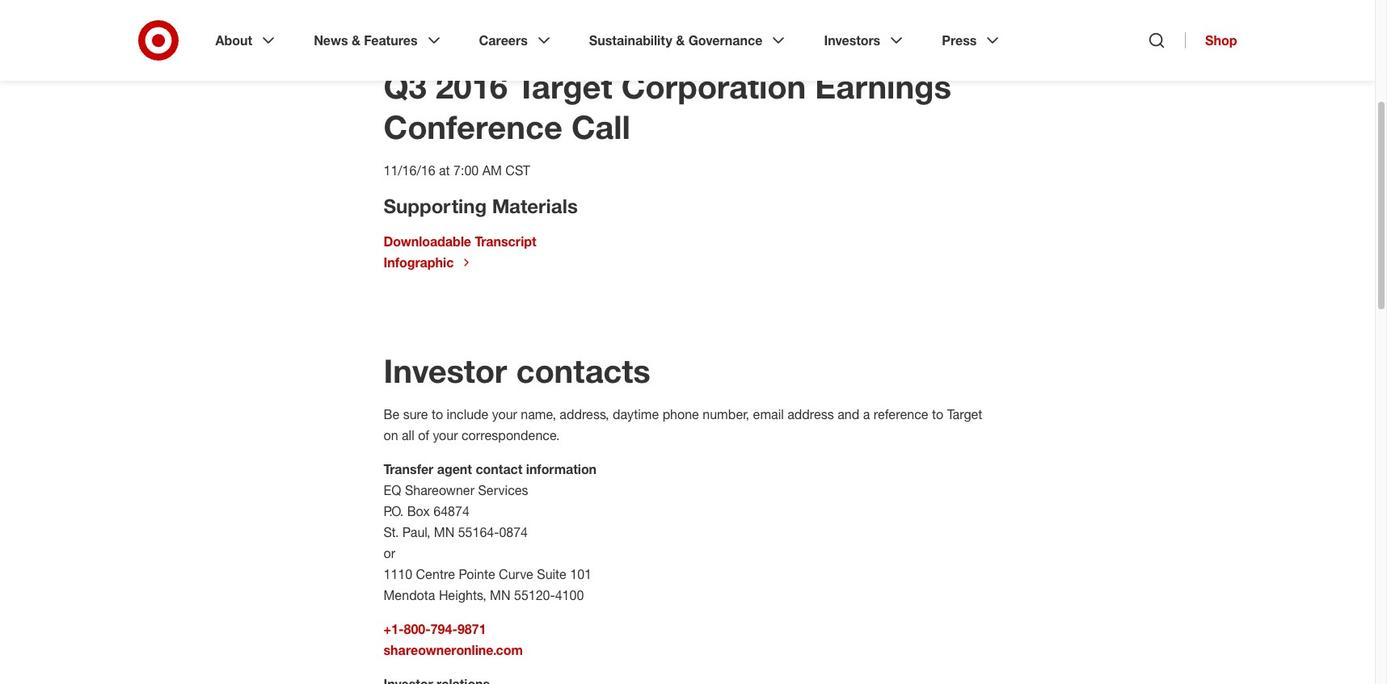 Task type: describe. For each thing, give the bounding box(es) containing it.
a
[[863, 407, 870, 423]]

be sure to include your name, address, daytime phone number, email address and a reference to target on all of your correspondence.
[[384, 407, 982, 444]]

64874
[[434, 504, 469, 520]]

101
[[570, 567, 592, 583]]

shareowneronline.com
[[384, 643, 523, 659]]

infographic link
[[384, 255, 473, 271]]

sustainability & governance link
[[578, 19, 800, 61]]

11/16/16 at
[[384, 162, 450, 179]]

name,
[[521, 407, 556, 423]]

800-
[[404, 622, 431, 638]]

or
[[384, 546, 395, 562]]

on
[[384, 428, 398, 444]]

target inside be sure to include your name, address, daytime phone number, email address and a reference to target on all of your correspondence.
[[947, 407, 982, 423]]

2 to from the left
[[932, 407, 944, 423]]

transfer
[[384, 462, 434, 478]]

downloadable transcript link
[[384, 234, 537, 250]]

55120-
[[514, 588, 555, 604]]

supporting
[[384, 194, 487, 218]]

shop link
[[1185, 32, 1237, 49]]

q3
[[384, 67, 427, 106]]

pointe
[[459, 567, 495, 583]]

press
[[942, 32, 977, 49]]

news
[[314, 32, 348, 49]]

4100
[[555, 588, 584, 604]]

investors
[[824, 32, 880, 49]]

supporting materials
[[384, 194, 578, 218]]

phone
[[663, 407, 699, 423]]

reference
[[874, 407, 929, 423]]

features
[[364, 32, 418, 49]]

downloadable
[[384, 234, 471, 250]]

transcript
[[475, 234, 537, 250]]

+1-800-794-9871 shareowneronline.com
[[384, 622, 523, 659]]

centre
[[416, 567, 455, 583]]

& for news
[[352, 32, 360, 49]]

downloadable transcript infographic
[[384, 234, 537, 271]]

email
[[753, 407, 784, 423]]

and
[[838, 407, 859, 423]]

corporation
[[621, 67, 806, 106]]

sustainability
[[589, 32, 672, 49]]

eq
[[384, 483, 401, 499]]

curve
[[499, 567, 533, 583]]

call
[[571, 108, 630, 146]]

shareowner
[[405, 483, 475, 499]]

governance
[[688, 32, 763, 49]]

investor
[[384, 352, 507, 390]]

0 vertical spatial your
[[492, 407, 517, 423]]

news & features
[[314, 32, 418, 49]]

about
[[215, 32, 252, 49]]

box
[[407, 504, 430, 520]]



Task type: vqa. For each thing, say whether or not it's contained in the screenshot.
Tubman * on the top right of page
no



Task type: locate. For each thing, give the bounding box(es) containing it.
paul,
[[402, 525, 430, 541]]

2 & from the left
[[676, 32, 685, 49]]

0 horizontal spatial target
[[517, 67, 612, 106]]

materials
[[492, 194, 578, 218]]

794-
[[431, 622, 457, 638]]

earnings
[[815, 67, 951, 106]]

cst
[[505, 162, 530, 179]]

heights,
[[439, 588, 486, 604]]

shop
[[1205, 32, 1237, 49]]

transfer agent contact information eq shareowner services p.o. box 64874 st. paul, mn 55164-0874 or 1110 centre pointe curve suite 101 mendota heights, mn 55120-4100
[[384, 462, 597, 604]]

0 horizontal spatial &
[[352, 32, 360, 49]]

include
[[447, 407, 489, 423]]

careers link
[[468, 19, 565, 61]]

sustainability & governance
[[589, 32, 763, 49]]

0 vertical spatial mn
[[434, 525, 455, 541]]

agent
[[437, 462, 472, 478]]

+1-
[[384, 622, 404, 638]]

careers
[[479, 32, 528, 49]]

1 horizontal spatial target
[[947, 407, 982, 423]]

q3 2016 target corporation earnings conference call
[[384, 67, 951, 146]]

to right sure
[[432, 407, 443, 423]]

& right news on the top
[[352, 32, 360, 49]]

all
[[402, 428, 414, 444]]

information
[[526, 462, 597, 478]]

mn down curve
[[490, 588, 511, 604]]

1 & from the left
[[352, 32, 360, 49]]

shareowneronline.com link
[[384, 643, 523, 659]]

9871
[[457, 622, 486, 638]]

1 vertical spatial your
[[433, 428, 458, 444]]

am
[[482, 162, 502, 179]]

to
[[432, 407, 443, 423], [932, 407, 944, 423]]

& inside 'link'
[[352, 32, 360, 49]]

0 horizontal spatial to
[[432, 407, 443, 423]]

infographic
[[384, 255, 454, 271]]

1 vertical spatial mn
[[490, 588, 511, 604]]

conference
[[384, 108, 563, 146]]

1 horizontal spatial &
[[676, 32, 685, 49]]

1 horizontal spatial your
[[492, 407, 517, 423]]

news & features link
[[302, 19, 455, 61]]

55164-
[[458, 525, 499, 541]]

suite
[[537, 567, 567, 583]]

1 horizontal spatial mn
[[490, 588, 511, 604]]

sure
[[403, 407, 428, 423]]

target inside q3 2016 target corporation earnings conference call
[[517, 67, 612, 106]]

of
[[418, 428, 429, 444]]

investor contacts
[[384, 352, 651, 390]]

p.o.
[[384, 504, 404, 520]]

your
[[492, 407, 517, 423], [433, 428, 458, 444]]

1 to from the left
[[432, 407, 443, 423]]

target right reference
[[947, 407, 982, 423]]

number,
[[703, 407, 749, 423]]

mendota
[[384, 588, 435, 604]]

press link
[[931, 19, 1014, 61]]

11/16/16 at 7:00 am cst
[[384, 162, 530, 179]]

1110
[[384, 567, 412, 583]]

to right reference
[[932, 407, 944, 423]]

0 vertical spatial target
[[517, 67, 612, 106]]

&
[[352, 32, 360, 49], [676, 32, 685, 49]]

correspondence.
[[462, 428, 560, 444]]

& for sustainability
[[676, 32, 685, 49]]

& left governance
[[676, 32, 685, 49]]

1 vertical spatial target
[[947, 407, 982, 423]]

contacts
[[516, 352, 651, 390]]

0874
[[499, 525, 528, 541]]

mn down 64874
[[434, 525, 455, 541]]

investors link
[[813, 19, 918, 61]]

2016
[[436, 67, 508, 106]]

contact
[[476, 462, 522, 478]]

address
[[788, 407, 834, 423]]

+1-800-794-9871 link
[[384, 622, 486, 638]]

be
[[384, 407, 400, 423]]

0 horizontal spatial your
[[433, 428, 458, 444]]

target
[[517, 67, 612, 106], [947, 407, 982, 423]]

your right of
[[433, 428, 458, 444]]

0 horizontal spatial mn
[[434, 525, 455, 541]]

mn
[[434, 525, 455, 541], [490, 588, 511, 604]]

1 horizontal spatial to
[[932, 407, 944, 423]]

st.
[[384, 525, 399, 541]]

target up the call
[[517, 67, 612, 106]]

services
[[478, 483, 528, 499]]

7:00
[[454, 162, 479, 179]]

address,
[[560, 407, 609, 423]]

about link
[[204, 19, 290, 61]]

daytime
[[613, 407, 659, 423]]

your up correspondence.
[[492, 407, 517, 423]]



